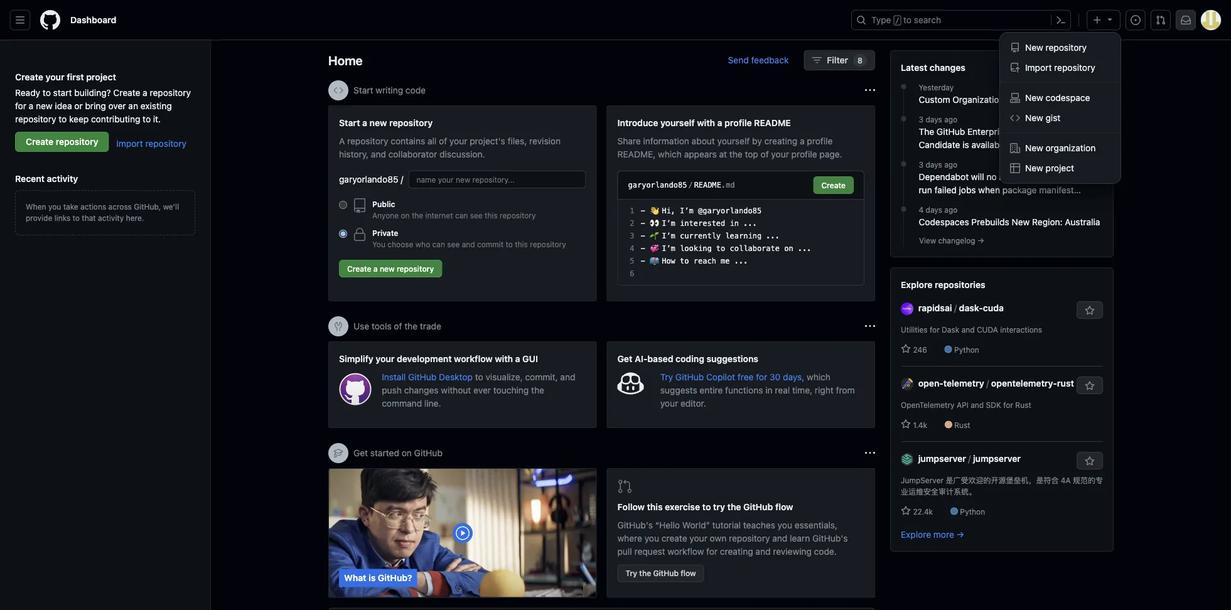 Task type: describe. For each thing, give the bounding box(es) containing it.
/ for garyorlando85 /
[[401, 174, 403, 185]]

create up an
[[113, 87, 140, 98]]

github?
[[378, 573, 412, 583]]

use tools of the trade
[[354, 321, 441, 332]]

an
[[128, 100, 138, 111]]

create for create repository
[[26, 137, 53, 147]]

1 horizontal spatial git pull request image
[[1156, 15, 1166, 25]]

triangle down image
[[1105, 14, 1115, 24]]

to inside the when you take actions across github, we'll provide links to that activity here.
[[73, 214, 80, 222]]

your inside create your first project ready to start building? create a repository for a new idea or bring over an existing repository to keep contributing to it.
[[46, 72, 64, 82]]

3 days ago the github enterprise server 3.11 release candidate is available
[[919, 115, 1090, 150]]

dependabot will no longer automatically re- run failed jobs when package manifest changes link
[[919, 170, 1103, 208]]

a
[[339, 136, 345, 146]]

star this repository image
[[1085, 457, 1095, 467]]

and inside to visualize, commit, and push changes without ever touching the command line.
[[560, 372, 576, 382]]

teaches
[[743, 520, 776, 531]]

create for create a new repository
[[347, 264, 372, 273]]

1 vertical spatial readme
[[694, 181, 722, 190]]

dask
[[942, 325, 960, 334]]

0 horizontal spatial of
[[394, 321, 402, 332]]

sdk
[[986, 401, 1002, 409]]

to inside to visualize, commit, and push changes without ever touching the command line.
[[475, 372, 483, 382]]

... right collaborate
[[798, 244, 812, 253]]

days,
[[783, 372, 805, 382]]

github's "hello world" tutorial teaches you essentials, where you create your own repository and learn github's pull request workflow for creating and reviewing code.
[[618, 520, 848, 557]]

code
[[406, 85, 426, 95]]

to right how
[[680, 257, 689, 266]]

and up reviewing
[[773, 534, 788, 544]]

new for new project
[[1026, 163, 1044, 173]]

to inside private you choose who can see and commit to this repository
[[506, 240, 513, 249]]

3 for dependabot will no longer automatically re- run failed jobs when package manifest changes
[[919, 160, 924, 169]]

... up collaborate
[[766, 232, 780, 241]]

0 vertical spatial changes
[[930, 62, 966, 73]]

i'm down hi,
[[662, 219, 676, 228]]

command palette image
[[1056, 15, 1066, 25]]

code image for new gist
[[1010, 113, 1021, 123]]

star this repository image for rapidsai / dask-cuda
[[1085, 306, 1095, 316]]

i'm up how
[[662, 244, 676, 253]]

→ for view changelog →
[[978, 236, 985, 245]]

for inside create your first project ready to start building? create a repository for a new idea or bring over an existing repository to keep contributing to it.
[[15, 100, 26, 111]]

4 inside 1 - 👋 hi, i'm @garyorlando85 2 - 👀 i'm interested in ... 3 - 🌱 i'm currently learning ... 4 - 💞️ i'm looking to collaborate on ... 5 - 📫 how to reach me ... 6
[[630, 244, 635, 253]]

github right started
[[414, 448, 443, 458]]

repository inside github's "hello world" tutorial teaches you essentials, where you create your own repository and learn github's pull request workflow for creating and reviewing code.
[[729, 534, 770, 544]]

the inside public anyone on the internet can see this repository
[[412, 211, 423, 220]]

private you choose who can see and commit to this repository
[[372, 229, 566, 249]]

/ for type / to search
[[895, 16, 900, 25]]

explore for explore repositories
[[901, 279, 933, 290]]

explore repositories navigation
[[891, 268, 1114, 552]]

creating inside share information about yourself by creating a profile readme, which appears at the top of your profile page.
[[765, 136, 798, 146]]

new organization link
[[1005, 138, 1116, 158]]

line.
[[425, 398, 441, 409]]

1 horizontal spatial github's
[[813, 534, 848, 544]]

star image
[[901, 506, 911, 516]]

0 horizontal spatial repo image
[[352, 198, 367, 214]]

choose
[[388, 240, 414, 249]]

on inside 1 - 👋 hi, i'm @garyorlando85 2 - 👀 i'm interested in ... 3 - 🌱 i'm currently learning ... 4 - 💞️ i'm looking to collaborate on ... 5 - 📫 how to reach me ... 6
[[785, 244, 794, 253]]

github inside 3 days ago the github enterprise server 3.11 release candidate is available
[[937, 126, 965, 137]]

3 for the github enterprise server 3.11 release candidate is available
[[919, 115, 924, 124]]

why am i seeing this? image for github's "hello world" tutorial teaches you essentials, where you create your own repository and learn github's pull request workflow for creating and reviewing code.
[[865, 448, 875, 458]]

organization
[[1046, 143, 1096, 153]]

release
[[1058, 126, 1090, 137]]

1 vertical spatial profile
[[807, 136, 833, 146]]

@open-telemetry profile image
[[901, 378, 914, 391]]

2 vertical spatial you
[[645, 534, 659, 544]]

to left search
[[904, 15, 912, 25]]

organization image
[[1010, 143, 1021, 153]]

visualize,
[[486, 372, 523, 382]]

open-
[[919, 378, 944, 388]]

a left gui
[[515, 354, 520, 364]]

organization
[[953, 94, 1005, 105]]

explore for explore more →
[[901, 529, 931, 540]]

can inside private you choose who can see and commit to this repository
[[432, 240, 445, 249]]

ago inside 4 days ago codespaces prebuilds new region: australia
[[945, 205, 958, 214]]

editor.
[[681, 398, 706, 409]]

contains
[[391, 136, 425, 146]]

actions
[[80, 202, 106, 211]]

1 horizontal spatial readme
[[754, 117, 791, 128]]

automatically
[[1028, 171, 1081, 182]]

start a new repository
[[339, 117, 433, 128]]

anyone
[[372, 211, 399, 220]]

days for codespaces
[[926, 205, 943, 214]]

your inside which suggests entire functions in real time, right from your editor.
[[661, 398, 678, 409]]

github down request
[[653, 569, 679, 578]]

to up "me"
[[716, 244, 726, 253]]

and down teaches
[[756, 547, 771, 557]]

new for create
[[380, 264, 395, 273]]

discussion.
[[440, 149, 485, 159]]

in inside which suggests entire functions in real time, right from your editor.
[[766, 385, 773, 395]]

repository up existing
[[150, 87, 191, 98]]

to left it.
[[143, 114, 151, 124]]

0 horizontal spatial workflow
[[454, 354, 493, 364]]

0 horizontal spatial import
[[116, 138, 143, 149]]

dependabot
[[919, 171, 969, 182]]

opentelemetry api and sdk for rust
[[901, 401, 1032, 409]]

view changelog →
[[919, 236, 985, 245]]

tools image
[[333, 322, 344, 332]]

i'm right 🌱
[[662, 232, 676, 241]]

to left start
[[43, 87, 51, 98]]

i'm right hi,
[[680, 207, 694, 215]]

the left trade
[[405, 321, 418, 332]]

the inside share information about yourself by creating a profile readme, which appears at the top of your profile page.
[[730, 149, 743, 159]]

repository down it.
[[145, 138, 186, 149]]

manifest
[[1040, 185, 1074, 195]]

introduce yourself with a profile readme
[[618, 117, 791, 128]]

2 vertical spatial profile
[[792, 149, 817, 159]]

top
[[745, 149, 759, 159]]

repository inside private you choose who can see and commit to this repository
[[530, 240, 566, 249]]

👀
[[650, 219, 658, 228]]

try github copilot free for 30 days,
[[661, 372, 807, 382]]

see inside private you choose who can see and commit to this repository
[[447, 240, 460, 249]]

push
[[382, 385, 402, 395]]

/ for garyorlando85 / readme .md
[[689, 181, 693, 190]]

0 vertical spatial flow
[[776, 502, 793, 512]]

changes inside to visualize, commit, and push changes without ever touching the command line.
[[404, 385, 439, 395]]

codespaces image
[[1010, 93, 1021, 103]]

to inside try the github flow element
[[703, 502, 711, 512]]

is inside 3 days ago the github enterprise server 3.11 release candidate is available
[[963, 139, 969, 150]]

that
[[82, 214, 96, 222]]

telemetry
[[944, 378, 985, 388]]

mortar board image
[[333, 448, 344, 458]]

lock image
[[352, 227, 367, 242]]

new gist
[[1026, 113, 1061, 123]]

more
[[934, 529, 955, 540]]

new for new organization
[[1026, 143, 1044, 153]]

building?
[[74, 87, 111, 98]]

ago for failed
[[945, 160, 958, 169]]

which suggests entire functions in real time, right from your editor.
[[661, 372, 855, 409]]

3 inside 1 - 👋 hi, i'm @garyorlando85 2 - 👀 i'm interested in ... 3 - 🌱 i'm currently learning ... 4 - 💞️ i'm looking to collaborate on ... 5 - 📫 how to reach me ... 6
[[630, 232, 635, 241]]

rapidsai
[[919, 303, 952, 313]]

plus image
[[1093, 15, 1103, 25]]

0 horizontal spatial yourself
[[661, 117, 695, 128]]

open-telemetry / opentelemetry-rust
[[919, 378, 1074, 388]]

📫
[[650, 257, 658, 266]]

utilities for dask and cuda interactions
[[901, 325, 1043, 334]]

1 jumpserver from the left
[[919, 453, 966, 464]]

@rapidsai profile image
[[901, 303, 914, 315]]

to down idea
[[59, 114, 67, 124]]

for right "sdk" at the bottom right of the page
[[1004, 401, 1014, 409]]

get started on github
[[354, 448, 443, 458]]

utilities
[[901, 325, 928, 334]]

view changelog → link
[[919, 236, 985, 245]]

share information about yourself by creating a profile readme, which appears at the top of your profile page.
[[618, 136, 843, 159]]

a up existing
[[143, 87, 147, 98]]

what is github? image
[[329, 469, 596, 598]]

5
[[630, 257, 635, 266]]

explore more →
[[901, 529, 965, 540]]

failed
[[935, 185, 957, 195]]

star this repository image for open-telemetry / opentelemetry-rust
[[1085, 381, 1095, 391]]

get for get ai-based coding suggestions
[[618, 354, 633, 364]]

this inside public anyone on the internet can see this repository
[[485, 211, 498, 220]]

1 vertical spatial with
[[495, 354, 513, 364]]

yesterday
[[919, 83, 954, 92]]

star image for rapidsai
[[901, 344, 911, 354]]

the down request
[[640, 569, 651, 578]]

repository down ready
[[15, 114, 56, 124]]

home
[[328, 53, 363, 68]]

install github desktop
[[382, 372, 475, 382]]

your inside github's "hello world" tutorial teaches you essentials, where you create your own repository and learn github's pull request workflow for creating and reviewing code.
[[690, 534, 708, 544]]

1 - from the top
[[641, 207, 645, 215]]

repository down keep
[[56, 137, 98, 147]]

introduce
[[618, 117, 658, 128]]

start for start writing code
[[354, 85, 373, 95]]

2 - from the top
[[641, 219, 645, 228]]

0 horizontal spatial rust
[[955, 421, 971, 430]]

files,
[[508, 136, 527, 146]]

latest changes
[[901, 62, 966, 73]]

a down ready
[[29, 100, 33, 111]]

why am i seeing this? image for share information about yourself by creating a profile readme, which appears at the top of your profile page.
[[865, 85, 875, 95]]

use
[[354, 321, 369, 332]]

create repository link
[[15, 132, 109, 152]]

homepage image
[[40, 10, 60, 30]]

free
[[738, 372, 754, 382]]

you
[[372, 240, 386, 249]]

a up share information about yourself by creating a profile readme, which appears at the top of your profile page.
[[718, 117, 723, 128]]

across
[[108, 202, 132, 211]]

try the github flow element
[[607, 469, 875, 598]]

a up "history,"
[[362, 117, 367, 128]]

the right try
[[728, 502, 741, 512]]

feedback
[[751, 55, 789, 65]]

5 - from the top
[[641, 257, 645, 266]]

22.4k
[[911, 507, 933, 516]]

garyorlando85 for garyorlando85 /
[[339, 174, 399, 185]]

"hello
[[655, 520, 680, 531]]

over
[[108, 100, 126, 111]]

dot fill image for codespaces prebuilds new region: australia
[[899, 204, 909, 214]]

dask-
[[959, 303, 983, 313]]

explore more → link
[[901, 529, 965, 540]]

gist
[[1046, 113, 1061, 123]]

roles
[[1007, 94, 1029, 105]]

3 days ago dependabot will no longer automatically re- run failed jobs when package manifest changes
[[919, 160, 1096, 208]]

table image
[[1010, 163, 1021, 173]]

what is github?
[[344, 573, 412, 583]]

dashboard
[[70, 15, 116, 25]]

python for jumpserver
[[960, 507, 985, 516]]

import repository link for create repository link
[[116, 138, 186, 149]]

menu containing new repository
[[1000, 33, 1121, 183]]

filter image
[[812, 55, 822, 65]]

业运维安全审计系统。
[[901, 487, 977, 496]]

all
[[428, 136, 437, 146]]



Task type: locate. For each thing, give the bounding box(es) containing it.
new left region:
[[1012, 217, 1030, 227]]

4 days ago codespaces prebuilds new region: australia
[[919, 205, 1101, 227]]

1 horizontal spatial activity
[[98, 214, 124, 222]]

to left try
[[703, 502, 711, 512]]

a repository contains all of your project's files, revision history, and collaborator discussion.
[[339, 136, 561, 159]]

your up start
[[46, 72, 64, 82]]

ago up codespaces
[[945, 205, 958, 214]]

0 vertical spatial readme
[[754, 117, 791, 128]]

github's up code.
[[813, 534, 848, 544]]

- left 👋
[[641, 207, 645, 215]]

1 vertical spatial workflow
[[668, 547, 704, 557]]

notifications image
[[1181, 15, 1191, 25]]

star image for open-
[[901, 420, 911, 430]]

of right the all
[[439, 136, 447, 146]]

create up ready
[[15, 72, 43, 82]]

0 vertical spatial 4
[[919, 205, 924, 214]]

import
[[1026, 62, 1052, 73], [116, 138, 143, 149]]

git pull request image right issue opened image
[[1156, 15, 1166, 25]]

2 jumpserver from the left
[[973, 453, 1021, 464]]

ago for is
[[945, 115, 958, 124]]

based
[[648, 354, 674, 364]]

what is github? link
[[329, 469, 596, 598]]

2 vertical spatial 3
[[630, 232, 635, 241]]

activity up take
[[47, 173, 78, 184]]

flow down create
[[681, 569, 696, 578]]

new inside create your first project ready to start building? create a repository for a new idea or bring over an existing repository to keep contributing to it.
[[36, 100, 53, 111]]

1 vertical spatial of
[[761, 149, 769, 159]]

dot fill image
[[899, 82, 909, 92], [899, 114, 909, 124], [899, 159, 909, 169], [899, 204, 909, 214]]

3.11
[[1040, 126, 1056, 137]]

1 vertical spatial star image
[[901, 420, 911, 430]]

get right mortar board icon
[[354, 448, 368, 458]]

1 horizontal spatial this
[[515, 240, 528, 249]]

1 vertical spatial project
[[1046, 163, 1075, 173]]

2 dot fill image from the top
[[899, 114, 909, 124]]

0 horizontal spatial in
[[730, 219, 739, 228]]

2 star image from the top
[[901, 420, 911, 430]]

for left dask
[[930, 325, 940, 334]]

0 vertical spatial on
[[401, 211, 410, 220]]

3 inside 3 days ago the github enterprise server 3.11 release candidate is available
[[919, 115, 924, 124]]

code image
[[333, 85, 344, 95], [1010, 113, 1021, 123]]

repository inside a repository contains all of your project's files, revision history, and collaborator discussion.
[[347, 136, 388, 146]]

create a new repository element
[[339, 116, 586, 283]]

... up learning
[[744, 219, 757, 228]]

it.
[[153, 114, 161, 124]]

create down lock image
[[347, 264, 372, 273]]

code image down home
[[333, 85, 344, 95]]

desktop
[[439, 372, 473, 382]]

days inside 4 days ago codespaces prebuilds new region: australia
[[926, 205, 943, 214]]

@garyorlando85
[[698, 207, 762, 215]]

2 ago from the top
[[945, 160, 958, 169]]

australia
[[1065, 217, 1101, 227]]

which inside share information about yourself by creating a profile readme, which appears at the top of your profile page.
[[658, 149, 682, 159]]

0 vertical spatial days
[[926, 115, 943, 124]]

days for the
[[926, 115, 943, 124]]

request
[[635, 547, 665, 557]]

repository down the new repository link
[[1055, 62, 1096, 73]]

can inside public anyone on the internet can see this repository
[[455, 211, 468, 220]]

2 vertical spatial of
[[394, 321, 402, 332]]

this inside private you choose who can see and commit to this repository
[[515, 240, 528, 249]]

1 why am i seeing this? image from the top
[[865, 85, 875, 95]]

1 horizontal spatial workflow
[[668, 547, 704, 557]]

workflow
[[454, 354, 493, 364], [668, 547, 704, 557]]

3 up "run"
[[919, 160, 924, 169]]

share
[[618, 136, 641, 146]]

creating inside github's "hello world" tutorial teaches you essentials, where you create your own repository and learn github's pull request workflow for creating and reviewing code.
[[720, 547, 753, 557]]

changelog
[[939, 236, 976, 245]]

try inside try the github flow link
[[626, 569, 637, 578]]

@jumpserver profile image
[[901, 453, 914, 466]]

python down jumpserver 是广受欢迎的开源堡垒机，是符合 4a 规范的专 业运维安全审计系统。
[[960, 507, 985, 516]]

0 vertical spatial activity
[[47, 173, 78, 184]]

0 horizontal spatial import repository link
[[116, 138, 186, 149]]

0 vertical spatial workflow
[[454, 354, 493, 364]]

2 vertical spatial on
[[402, 448, 412, 458]]

0 horizontal spatial 4
[[630, 244, 635, 253]]

/ inside create a new repository element
[[401, 174, 403, 185]]

github down development
[[408, 372, 437, 382]]

opentelemetry-
[[992, 378, 1058, 388]]

jobs
[[959, 185, 976, 195]]

own
[[710, 534, 727, 544]]

github inside simplify your development workflow with a gui element
[[408, 372, 437, 382]]

0 vertical spatial try
[[661, 372, 673, 382]]

3 up 'the'
[[919, 115, 924, 124]]

1 horizontal spatial is
[[963, 139, 969, 150]]

see
[[470, 211, 483, 220], [447, 240, 460, 249]]

0 vertical spatial with
[[697, 117, 715, 128]]

1 vertical spatial github's
[[813, 534, 848, 544]]

new right organization "image"
[[1026, 143, 1044, 153]]

/ inside type / to search
[[895, 16, 900, 25]]

changes inside 3 days ago dependabot will no longer automatically re- run failed jobs when package manifest changes
[[919, 198, 954, 208]]

ago inside 3 days ago dependabot will no longer automatically re- run failed jobs when package manifest changes
[[945, 160, 958, 169]]

menu
[[1000, 33, 1121, 183]]

profile left page.
[[792, 149, 817, 159]]

star this repository image
[[1085, 306, 1095, 316], [1085, 381, 1095, 391]]

repository inside public anyone on the internet can see this repository
[[500, 211, 536, 220]]

0 vertical spatial star this repository image
[[1085, 306, 1095, 316]]

existing
[[141, 100, 172, 111]]

ready
[[15, 87, 40, 98]]

the right at
[[730, 149, 743, 159]]

project's
[[470, 136, 505, 146]]

git pull request image
[[1156, 15, 1166, 25], [618, 479, 633, 494]]

/ for jumpserver / jumpserver
[[969, 453, 971, 464]]

region:
[[1033, 217, 1063, 227]]

→ for explore more →
[[957, 529, 965, 540]]

which inside which suggests entire functions in real time, right from your editor.
[[807, 372, 831, 382]]

started
[[370, 448, 399, 458]]

introduce yourself with a profile readme element
[[607, 106, 875, 301]]

1 days from the top
[[926, 115, 943, 124]]

which up right
[[807, 372, 831, 382]]

days inside 3 days ago dependabot will no longer automatically re- run failed jobs when package manifest changes
[[926, 160, 943, 169]]

here.
[[126, 214, 144, 222]]

a inside button
[[374, 264, 378, 273]]

🌱
[[650, 232, 658, 241]]

1 horizontal spatial import repository
[[1026, 62, 1096, 73]]

1 explore from the top
[[901, 279, 933, 290]]

repository down teaches
[[729, 534, 770, 544]]

1 horizontal spatial yourself
[[718, 136, 750, 146]]

longer
[[999, 171, 1025, 182]]

try github copilot free for 30 days, link
[[661, 372, 807, 382]]

why am i seeing this? image
[[865, 85, 875, 95], [865, 448, 875, 458]]

0 horizontal spatial this
[[485, 211, 498, 220]]

repository inside button
[[397, 264, 434, 273]]

0 vertical spatial →
[[978, 236, 985, 245]]

project inside create your first project ready to start building? create a repository for a new idea or bring over an existing repository to keep contributing to it.
[[86, 72, 116, 82]]

github inside get ai-based coding suggestions element
[[676, 372, 704, 382]]

... right "me"
[[735, 257, 748, 266]]

without
[[441, 385, 471, 395]]

and inside a repository contains all of your project's files, revision history, and collaborator discussion.
[[371, 149, 386, 159]]

contributing
[[91, 114, 140, 124]]

new inside 'button'
[[1026, 163, 1044, 173]]

in inside 1 - 👋 hi, i'm @garyorlando85 2 - 👀 i'm interested in ... 3 - 🌱 i'm currently learning ... 4 - 💞️ i'm looking to collaborate on ... 5 - 📫 how to reach me ... 6
[[730, 219, 739, 228]]

collaborate
[[730, 244, 780, 253]]

start inside create a new repository element
[[339, 117, 360, 128]]

explore element
[[891, 50, 1114, 610]]

creating down own
[[720, 547, 753, 557]]

which down information
[[658, 149, 682, 159]]

1 vertical spatial can
[[432, 240, 445, 249]]

import down the contributing
[[116, 138, 143, 149]]

1 horizontal spatial can
[[455, 211, 468, 220]]

new
[[36, 100, 53, 111], [370, 117, 387, 128], [380, 264, 395, 273]]

play image
[[455, 526, 470, 541]]

simplify
[[339, 354, 374, 364]]

public
[[372, 200, 395, 209]]

246
[[911, 345, 927, 354]]

available
[[972, 139, 1007, 150]]

jumpserver up 是广受欢迎的开源堡垒机，是符合
[[973, 453, 1021, 464]]

ago down the custom
[[945, 115, 958, 124]]

star image
[[901, 344, 911, 354], [901, 420, 911, 430]]

Repository name text field
[[408, 171, 586, 188]]

1 horizontal spatial see
[[470, 211, 483, 220]]

what is github? element
[[328, 469, 597, 598]]

project down new organization link
[[1046, 163, 1075, 173]]

0 vertical spatial 3
[[919, 115, 924, 124]]

try inside get ai-based coding suggestions element
[[661, 372, 673, 382]]

see up private you choose who can see and commit to this repository
[[470, 211, 483, 220]]

this inside try the github flow element
[[647, 502, 663, 512]]

a down you
[[374, 264, 378, 273]]

repository up the contains
[[389, 117, 433, 128]]

git pull request image inside try the github flow element
[[618, 479, 633, 494]]

flow up learn
[[776, 502, 793, 512]]

new for start
[[370, 117, 387, 128]]

0 vertical spatial get
[[618, 354, 633, 364]]

1 vertical spatial ago
[[945, 160, 958, 169]]

1 vertical spatial code image
[[1010, 113, 1021, 123]]

1 vertical spatial 3
[[919, 160, 924, 169]]

to down take
[[73, 214, 80, 222]]

when
[[26, 202, 46, 211]]

simplify your development workflow with a gui
[[339, 354, 538, 364]]

import repository link down new repository
[[1005, 58, 1116, 78]]

1 vertical spatial import repository
[[116, 138, 186, 149]]

what
[[344, 573, 366, 583]]

python down utilities for dask and cuda interactions
[[955, 345, 980, 354]]

0 horizontal spatial import repository
[[116, 138, 186, 149]]

4 down "run"
[[919, 205, 924, 214]]

dot fill image for custom organization roles are now ga
[[899, 82, 909, 92]]

0 vertical spatial new
[[36, 100, 53, 111]]

can right internet
[[455, 211, 468, 220]]

repository up 'commit'
[[500, 211, 536, 220]]

1 horizontal spatial garyorlando85
[[628, 181, 687, 190]]

and right api
[[971, 401, 984, 409]]

for inside github's "hello world" tutorial teaches you essentials, where you create your own repository and learn github's pull request workflow for creating and reviewing code.
[[707, 547, 718, 557]]

the down commit,
[[531, 385, 544, 395]]

create repository
[[26, 137, 98, 147]]

dot fill image for dependabot will no longer automatically re- run failed jobs when package manifest changes
[[899, 159, 909, 169]]

0 vertical spatial import repository link
[[1005, 58, 1116, 78]]

start for start a new repository
[[339, 117, 360, 128]]

in
[[730, 219, 739, 228], [766, 385, 773, 395]]

code.
[[814, 547, 837, 557]]

new up "server"
[[1026, 113, 1044, 123]]

1 vertical spatial flow
[[681, 569, 696, 578]]

garyorlando85 inside create a new repository element
[[339, 174, 399, 185]]

1 star this repository image from the top
[[1085, 306, 1095, 316]]

0 horizontal spatial activity
[[47, 173, 78, 184]]

jumpserver / jumpserver
[[919, 453, 1021, 464]]

python for dask-
[[955, 345, 980, 354]]

a inside share information about yourself by creating a profile readme, which appears at the top of your profile page.
[[800, 136, 805, 146]]

on right started
[[402, 448, 412, 458]]

try the github flow link
[[618, 565, 704, 582]]

repository down who
[[397, 264, 434, 273]]

create
[[15, 72, 43, 82], [113, 87, 140, 98], [26, 137, 53, 147], [347, 264, 372, 273]]

0 horizontal spatial which
[[658, 149, 682, 159]]

3 - from the top
[[641, 232, 645, 241]]

repo image
[[1010, 43, 1021, 53], [352, 198, 367, 214]]

0 vertical spatial profile
[[725, 117, 752, 128]]

3 down 2
[[630, 232, 635, 241]]

2 explore from the top
[[901, 529, 931, 540]]

garyorlando85 /
[[339, 174, 403, 185]]

codespaces prebuilds new region: australia link
[[919, 215, 1103, 229]]

repository down the command palette image
[[1046, 42, 1087, 53]]

for down own
[[707, 547, 718, 557]]

/
[[895, 16, 900, 25], [401, 174, 403, 185], [689, 181, 693, 190], [955, 303, 957, 313], [987, 378, 989, 388], [969, 453, 971, 464]]

who
[[416, 240, 430, 249]]

2 horizontal spatial you
[[778, 520, 793, 531]]

repo image inside menu
[[1010, 43, 1021, 53]]

import inside menu
[[1026, 62, 1052, 73]]

github desktop image
[[339, 373, 372, 406]]

creating right 'by'
[[765, 136, 798, 146]]

import repository inside menu
[[1026, 62, 1096, 73]]

custom
[[919, 94, 950, 105]]

1 star image from the top
[[901, 344, 911, 354]]

1 horizontal spatial repo image
[[1010, 43, 1021, 53]]

/ inside introduce yourself with a profile readme element
[[689, 181, 693, 190]]

1.4k
[[911, 421, 928, 430]]

0 vertical spatial github's
[[618, 520, 653, 531]]

why am i seeing this? image
[[865, 322, 875, 332]]

2 star this repository image from the top
[[1085, 381, 1095, 391]]

type / to search
[[872, 15, 942, 25]]

1 horizontal spatial rust
[[1016, 401, 1032, 409]]

star image down utilities
[[901, 344, 911, 354]]

this right 'commit'
[[515, 240, 528, 249]]

30
[[770, 372, 781, 382]]

new left idea
[[36, 100, 53, 111]]

1 vertical spatial 4
[[630, 244, 635, 253]]

2 why am i seeing this? image from the top
[[865, 448, 875, 458]]

on for github
[[402, 448, 412, 458]]

are
[[1031, 94, 1044, 105]]

1 horizontal spatial get
[[618, 354, 633, 364]]

activity inside the when you take actions across github, we'll provide links to that activity here.
[[98, 214, 124, 222]]

/ up "sdk" at the bottom right of the page
[[987, 378, 989, 388]]

0 horizontal spatial flow
[[681, 569, 696, 578]]

create for create your first project ready to start building? create a repository for a new idea or bring over an existing repository to keep contributing to it.
[[15, 72, 43, 82]]

try for try github copilot free for 30 days,
[[661, 372, 673, 382]]

github up candidate
[[937, 126, 965, 137]]

and inside private you choose who can see and commit to this repository
[[462, 240, 475, 249]]

0 vertical spatial explore
[[901, 279, 933, 290]]

0 vertical spatial git pull request image
[[1156, 15, 1166, 25]]

send feedback
[[728, 55, 789, 65]]

2 horizontal spatial of
[[761, 149, 769, 159]]

1 horizontal spatial creating
[[765, 136, 798, 146]]

cuda
[[983, 303, 1004, 313]]

0 horizontal spatial can
[[432, 240, 445, 249]]

days inside 3 days ago the github enterprise server 3.11 release candidate is available
[[926, 115, 943, 124]]

1 horizontal spatial →
[[978, 236, 985, 245]]

the inside to visualize, commit, and push changes without ever touching the command line.
[[531, 385, 544, 395]]

touching
[[494, 385, 529, 395]]

coding
[[676, 354, 705, 364]]

→ inside explore repositories navigation
[[957, 529, 965, 540]]

at
[[719, 149, 727, 159]]

是广受欢迎的开源堡垒机，是符合
[[946, 476, 1059, 485]]

this
[[485, 211, 498, 220], [515, 240, 528, 249], [647, 502, 663, 512]]

get ai-based coding suggestions element
[[607, 342, 875, 428]]

new gist link
[[1005, 108, 1116, 128]]

new inside button
[[380, 264, 395, 273]]

3 inside 3 days ago dependabot will no longer automatically re- run failed jobs when package manifest changes
[[919, 160, 924, 169]]

for left 30
[[756, 372, 768, 382]]

3 dot fill image from the top
[[899, 159, 909, 169]]

the
[[730, 149, 743, 159], [412, 211, 423, 220], [405, 321, 418, 332], [531, 385, 544, 395], [728, 502, 741, 512], [640, 569, 651, 578]]

your up install
[[376, 354, 395, 364]]

try for try the github flow
[[626, 569, 637, 578]]

0 vertical spatial start
[[354, 85, 373, 95]]

1 ago from the top
[[945, 115, 958, 124]]

simplify your development workflow with a gui element
[[328, 342, 597, 428]]

interested
[[680, 219, 726, 228]]

code image up "server"
[[1010, 113, 1021, 123]]

8
[[858, 56, 863, 65]]

for inside get ai-based coding suggestions element
[[756, 372, 768, 382]]

send
[[728, 55, 749, 65]]

1 horizontal spatial import
[[1026, 62, 1052, 73]]

import repository link for the new repository link
[[1005, 58, 1116, 78]]

flow
[[776, 502, 793, 512], [681, 569, 696, 578]]

3 days from the top
[[926, 205, 943, 214]]

0 vertical spatial creating
[[765, 136, 798, 146]]

0 vertical spatial which
[[658, 149, 682, 159]]

- left 🌱
[[641, 232, 645, 241]]

code image for start writing code
[[333, 85, 344, 95]]

0 vertical spatial of
[[439, 136, 447, 146]]

0 horizontal spatial is
[[369, 573, 376, 583]]

0 vertical spatial star image
[[901, 344, 911, 354]]

0 horizontal spatial try
[[626, 569, 637, 578]]

code image inside new gist link
[[1010, 113, 1021, 123]]

1 vertical spatial see
[[447, 240, 460, 249]]

0 vertical spatial python
[[955, 345, 980, 354]]

2 horizontal spatial this
[[647, 502, 663, 512]]

readme down appears
[[694, 181, 722, 190]]

for down ready
[[15, 100, 26, 111]]

bring
[[85, 100, 106, 111]]

4 inside 4 days ago codespaces prebuilds new region: australia
[[919, 205, 924, 214]]

repo push image
[[1010, 63, 1021, 73]]

view
[[919, 236, 937, 245]]

create inside button
[[347, 264, 372, 273]]

0 horizontal spatial get
[[354, 448, 368, 458]]

new for new repository
[[1026, 42, 1044, 53]]

when you take actions across github, we'll provide links to that activity here.
[[26, 202, 179, 222]]

1 dot fill image from the top
[[899, 82, 909, 92]]

0 vertical spatial import repository
[[1026, 62, 1096, 73]]

rust
[[1058, 378, 1074, 388]]

days up codespaces
[[926, 205, 943, 214]]

github up suggests
[[676, 372, 704, 382]]

api
[[957, 401, 969, 409]]

issue opened image
[[1131, 15, 1141, 25]]

type
[[872, 15, 891, 25]]

new for new codespace
[[1026, 93, 1044, 103]]

the
[[919, 126, 935, 137]]

1 vertical spatial creating
[[720, 547, 753, 557]]

get for get started on github
[[354, 448, 368, 458]]

new for new gist
[[1026, 113, 1044, 123]]

readme
[[754, 117, 791, 128], [694, 181, 722, 190]]

ai-
[[635, 354, 648, 364]]

1 horizontal spatial try
[[661, 372, 673, 382]]

your right top
[[771, 149, 789, 159]]

exercise
[[665, 502, 700, 512]]

1 vertical spatial you
[[778, 520, 793, 531]]

provide
[[26, 214, 52, 222]]

3 ago from the top
[[945, 205, 958, 214]]

None submit
[[814, 176, 854, 194]]

start
[[53, 87, 72, 98]]

create up recent activity
[[26, 137, 53, 147]]

days for dependabot
[[926, 160, 943, 169]]

0 vertical spatial in
[[730, 219, 739, 228]]

0 horizontal spatial project
[[86, 72, 116, 82]]

time,
[[793, 385, 813, 395]]

get left ai-
[[618, 354, 633, 364]]

your inside a repository contains all of your project's files, revision history, and collaborator discussion.
[[450, 136, 468, 146]]

reach
[[694, 257, 716, 266]]

.md
[[722, 181, 735, 190]]

profile
[[725, 117, 752, 128], [807, 136, 833, 146], [792, 149, 817, 159]]

repository right 'commit'
[[530, 240, 566, 249]]

keep
[[69, 114, 89, 124]]

new up are
[[1026, 42, 1044, 53]]

repository up "history,"
[[347, 136, 388, 146]]

github up teaches
[[744, 502, 773, 512]]

→ right more
[[957, 529, 965, 540]]

garyorlando85 up public
[[339, 174, 399, 185]]

dot fill image for the github enterprise server 3.11 release candidate is available
[[899, 114, 909, 124]]

0 vertical spatial you
[[48, 202, 61, 211]]

/ down collaborator
[[401, 174, 403, 185]]

days up dependabot
[[926, 160, 943, 169]]

ago inside 3 days ago the github enterprise server 3.11 release candidate is available
[[945, 115, 958, 124]]

and right commit,
[[560, 372, 576, 382]]

see inside public anyone on the internet can see this repository
[[470, 211, 483, 220]]

you inside the when you take actions across github, we'll provide links to that activity here.
[[48, 202, 61, 211]]

0 horizontal spatial code image
[[333, 85, 344, 95]]

2 vertical spatial ago
[[945, 205, 958, 214]]

1 vertical spatial rust
[[955, 421, 971, 430]]

repo image up repo push "icon"
[[1010, 43, 1021, 53]]

of right top
[[761, 149, 769, 159]]

1 vertical spatial which
[[807, 372, 831, 382]]

latest
[[901, 62, 928, 73]]

0 vertical spatial rust
[[1016, 401, 1032, 409]]

you up request
[[645, 534, 659, 544]]

- left 📫
[[641, 257, 645, 266]]

of inside share information about yourself by creating a profile readme, which appears at the top of your profile page.
[[761, 149, 769, 159]]

0 vertical spatial repo image
[[1010, 43, 1021, 53]]

on right collaborate
[[785, 244, 794, 253]]

of inside a repository contains all of your project's files, revision history, and collaborator discussion.
[[439, 136, 447, 146]]

new codespace
[[1026, 93, 1090, 103]]

1 vertical spatial star this repository image
[[1085, 381, 1095, 391]]

to right 'commit'
[[506, 240, 513, 249]]

yourself up information
[[661, 117, 695, 128]]

try
[[713, 502, 725, 512]]

0 horizontal spatial →
[[957, 529, 965, 540]]

garyorlando85 inside introduce yourself with a profile readme element
[[628, 181, 687, 190]]

4 - from the top
[[641, 244, 645, 253]]

0 vertical spatial ago
[[945, 115, 958, 124]]

/ for rapidsai / dask-cuda
[[955, 303, 957, 313]]

workflow inside github's "hello world" tutorial teaches you essentials, where you create your own repository and learn github's pull request workflow for creating and reviewing code.
[[668, 547, 704, 557]]

with up visualize, at the bottom left
[[495, 354, 513, 364]]

on inside public anyone on the internet can see this repository
[[401, 211, 410, 220]]

none submit inside introduce yourself with a profile readme element
[[814, 176, 854, 194]]

package
[[1003, 185, 1037, 195]]

your inside share information about yourself by creating a profile readme, which appears at the top of your profile page.
[[771, 149, 789, 159]]

on for the
[[401, 211, 410, 220]]

1 horizontal spatial with
[[697, 117, 715, 128]]

0 vertical spatial project
[[86, 72, 116, 82]]

project inside the "new project" 'button'
[[1046, 163, 1075, 173]]

2 days from the top
[[926, 160, 943, 169]]

new inside 4 days ago codespaces prebuilds new region: australia
[[1012, 217, 1030, 227]]

None radio
[[339, 201, 347, 209], [339, 230, 347, 238], [339, 201, 347, 209], [339, 230, 347, 238]]

and left 'commit'
[[462, 240, 475, 249]]

on right anyone
[[401, 211, 410, 220]]

new project button
[[1005, 158, 1116, 178]]

send feedback link
[[728, 54, 789, 67]]

2 vertical spatial changes
[[404, 385, 439, 395]]

yourself inside share information about yourself by creating a profile readme, which appears at the top of your profile page.
[[718, 136, 750, 146]]

1 vertical spatial →
[[957, 529, 965, 540]]

garyorlando85 for garyorlando85 / readme .md
[[628, 181, 687, 190]]

and right dask
[[962, 325, 975, 334]]

4 dot fill image from the top
[[899, 204, 909, 214]]



Task type: vqa. For each thing, say whether or not it's contained in the screenshot.


